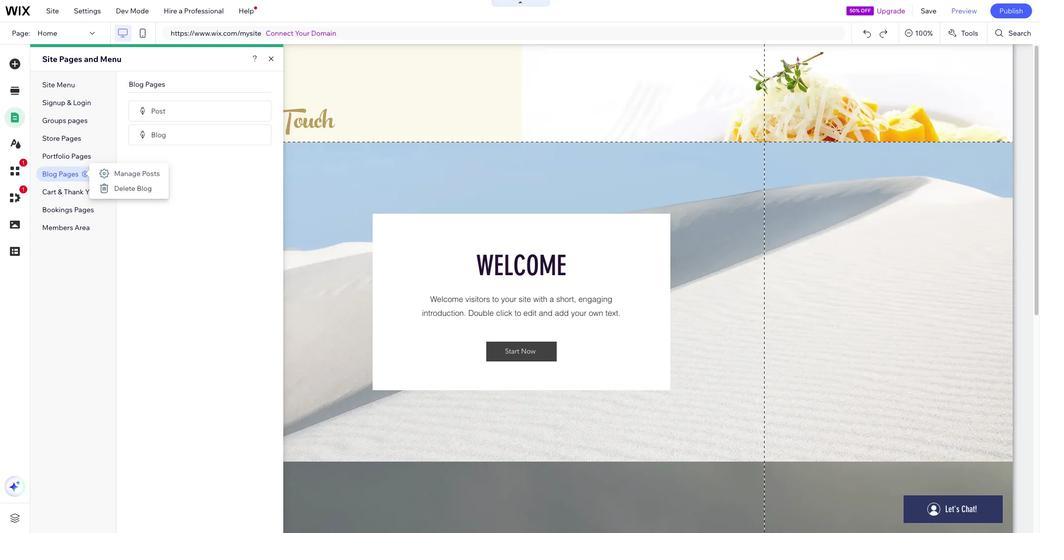 Task type: describe. For each thing, give the bounding box(es) containing it.
manage posts
[[114, 169, 160, 178]]

cart
[[42, 188, 56, 197]]

pages left and
[[59, 54, 82, 64]]

domain
[[311, 29, 336, 38]]

pages up cart & thank you
[[59, 170, 79, 179]]

1 horizontal spatial blog pages
[[129, 80, 165, 89]]

site menu
[[42, 80, 75, 89]]

preview
[[952, 6, 977, 15]]

off
[[861, 7, 871, 14]]

pages up portfolio pages
[[61, 134, 81, 143]]

delete blog
[[114, 184, 152, 193]]

settings
[[74, 6, 101, 15]]

& for signup
[[67, 98, 71, 107]]

https://www.wix.com/mysite
[[171, 29, 261, 38]]

search button
[[988, 22, 1041, 44]]

tools button
[[941, 22, 988, 44]]

hire
[[164, 6, 177, 15]]

& for cart
[[58, 188, 62, 197]]

publish button
[[991, 3, 1033, 18]]

posts
[[142, 169, 160, 178]]

site for site menu
[[42, 80, 55, 89]]

post
[[151, 106, 166, 115]]

site pages and menu
[[42, 54, 122, 64]]

1 vertical spatial blog pages
[[42, 170, 79, 179]]

store
[[42, 134, 60, 143]]

bookings
[[42, 206, 73, 214]]

upgrade
[[877, 6, 906, 15]]

portfolio
[[42, 152, 70, 161]]

signup & login
[[42, 98, 91, 107]]

signup
[[42, 98, 65, 107]]

site for site
[[46, 6, 59, 15]]

login
[[73, 98, 91, 107]]

search
[[1009, 29, 1032, 38]]

members area
[[42, 223, 90, 232]]

cart & thank you
[[42, 188, 97, 197]]

mode
[[130, 6, 149, 15]]

pages right portfolio in the top of the page
[[71, 152, 91, 161]]

you
[[85, 188, 97, 197]]

area
[[75, 223, 90, 232]]

home
[[38, 29, 57, 38]]

a
[[179, 6, 183, 15]]

preview button
[[944, 0, 985, 22]]

pages up post
[[145, 80, 165, 89]]

save
[[921, 6, 937, 15]]



Task type: locate. For each thing, give the bounding box(es) containing it.
1 vertical spatial site
[[42, 54, 57, 64]]

& right cart
[[58, 188, 62, 197]]

delete
[[114, 184, 135, 193]]

blog pages down portfolio in the top of the page
[[42, 170, 79, 179]]

pages
[[68, 116, 88, 125]]

portfolio pages
[[42, 152, 91, 161]]

save button
[[914, 0, 944, 22]]

site
[[46, 6, 59, 15], [42, 54, 57, 64], [42, 80, 55, 89]]

menu
[[100, 54, 122, 64], [57, 80, 75, 89]]

hire a professional
[[164, 6, 224, 15]]

connect
[[266, 29, 294, 38]]

50% off
[[850, 7, 871, 14]]

1 horizontal spatial menu
[[100, 54, 122, 64]]

0 vertical spatial blog pages
[[129, 80, 165, 89]]

pages up area
[[74, 206, 94, 214]]

0 vertical spatial &
[[67, 98, 71, 107]]

100% button
[[900, 22, 940, 44]]

&
[[67, 98, 71, 107], [58, 188, 62, 197]]

manage
[[114, 169, 140, 178]]

tools
[[962, 29, 979, 38]]

dev
[[116, 6, 129, 15]]

your
[[295, 29, 310, 38]]

members
[[42, 223, 73, 232]]

site down home
[[42, 54, 57, 64]]

groups pages
[[42, 116, 88, 125]]

blog
[[129, 80, 144, 89], [151, 130, 166, 139], [42, 170, 57, 179], [137, 184, 152, 193]]

0 horizontal spatial menu
[[57, 80, 75, 89]]

bookings pages
[[42, 206, 94, 214]]

thank
[[64, 188, 84, 197]]

menu right and
[[100, 54, 122, 64]]

0 vertical spatial menu
[[100, 54, 122, 64]]

1 vertical spatial &
[[58, 188, 62, 197]]

https://www.wix.com/mysite connect your domain
[[171, 29, 336, 38]]

help
[[239, 6, 254, 15]]

store pages
[[42, 134, 81, 143]]

0 horizontal spatial &
[[58, 188, 62, 197]]

pages
[[59, 54, 82, 64], [145, 80, 165, 89], [61, 134, 81, 143], [71, 152, 91, 161], [59, 170, 79, 179], [74, 206, 94, 214]]

groups
[[42, 116, 66, 125]]

2 vertical spatial site
[[42, 80, 55, 89]]

100%
[[916, 29, 933, 38]]

0 horizontal spatial blog pages
[[42, 170, 79, 179]]

professional
[[184, 6, 224, 15]]

blog pages
[[129, 80, 165, 89], [42, 170, 79, 179]]

site for site pages and menu
[[42, 54, 57, 64]]

and
[[84, 54, 98, 64]]

50%
[[850, 7, 860, 14]]

1 horizontal spatial &
[[67, 98, 71, 107]]

menu up signup & login
[[57, 80, 75, 89]]

1 vertical spatial menu
[[57, 80, 75, 89]]

& left the login
[[67, 98, 71, 107]]

0 vertical spatial site
[[46, 6, 59, 15]]

site up home
[[46, 6, 59, 15]]

site up signup at top
[[42, 80, 55, 89]]

dev mode
[[116, 6, 149, 15]]

publish
[[1000, 6, 1024, 15]]

blog pages up post
[[129, 80, 165, 89]]



Task type: vqa. For each thing, say whether or not it's contained in the screenshot.
Search button
yes



